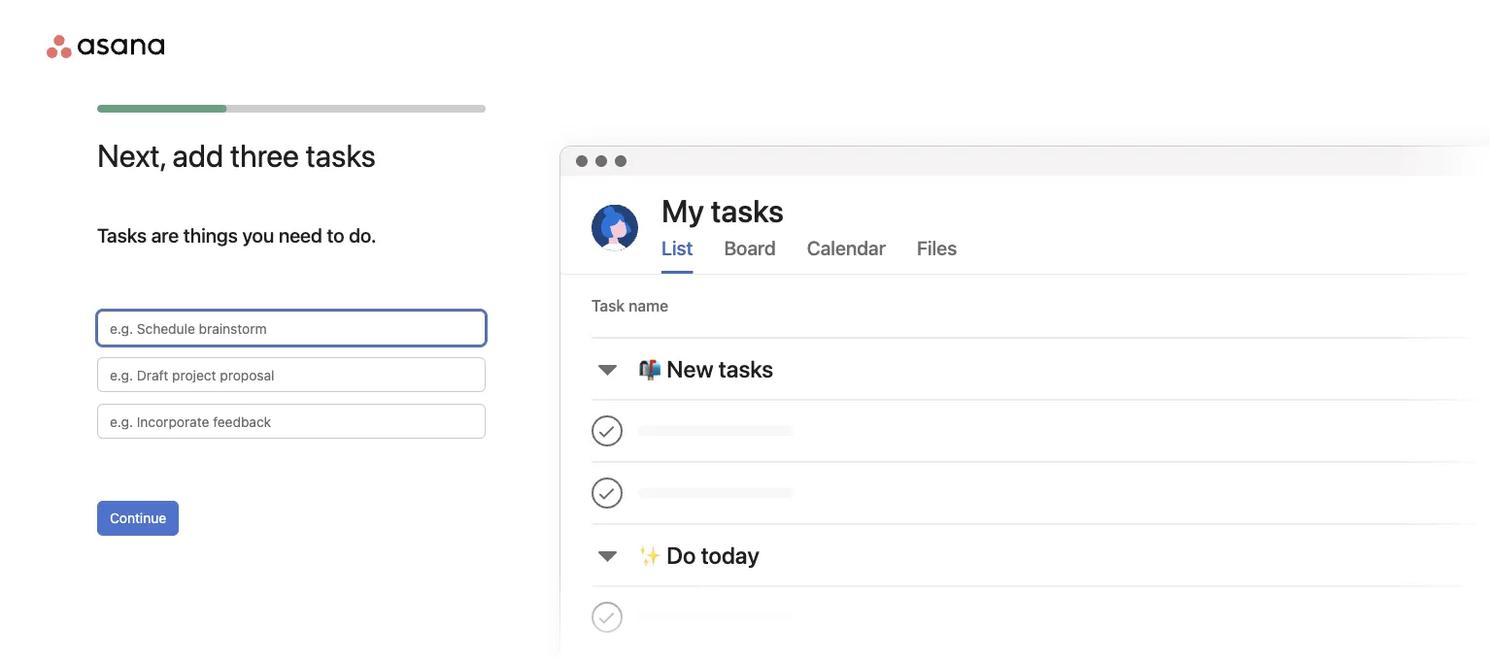Task type: vqa. For each thing, say whether or not it's contained in the screenshot.
mountain flag icon
no



Task type: locate. For each thing, give the bounding box(es) containing it.
1 vertical spatial cell
[[592, 464, 1491, 524]]

📬 new tasks cell
[[592, 339, 789, 399]]

e.g. Incorporate feedback text field
[[97, 404, 486, 439]]

to do.
[[327, 224, 377, 246]]

tasks are things you need to do.
[[97, 224, 377, 246]]

e.g. Draft project proposal text field
[[97, 358, 486, 393]]

cell
[[592, 401, 1491, 462], [592, 464, 1491, 524], [592, 588, 1491, 648]]

2 vertical spatial cell
[[592, 588, 1491, 648]]

you
[[242, 224, 274, 246]]

table
[[561, 275, 1491, 660]]

📬 new tasks
[[639, 356, 774, 383]]

files
[[917, 236, 957, 259]]

📬
[[639, 356, 662, 383]]

tasks
[[97, 224, 147, 246]]

row
[[592, 648, 1491, 660]]

board
[[724, 236, 776, 259]]

1 cell from the top
[[592, 401, 1491, 462]]

continue button
[[97, 501, 179, 536]]

things
[[184, 224, 238, 246]]

next, add three tasks tasks are things you need to do. element
[[97, 311, 486, 439]]

0 vertical spatial cell
[[592, 401, 1491, 462]]

3 cell from the top
[[592, 588, 1491, 648]]

three tasks
[[230, 137, 376, 174]]

e.g. Schedule brainstorm text field
[[97, 311, 486, 346]]



Task type: describe. For each thing, give the bounding box(es) containing it.
new tasks
[[667, 356, 774, 383]]

row inside table
[[592, 648, 1491, 660]]

asana image
[[47, 35, 164, 58]]

✨
[[639, 542, 662, 570]]

task name
[[592, 297, 669, 315]]

✨ do today cell
[[592, 526, 775, 586]]

next, add three tasks
[[97, 137, 376, 174]]

my tasks
[[662, 192, 784, 229]]

next,
[[97, 137, 166, 174]]

are
[[151, 224, 179, 246]]

✨ do today
[[639, 542, 760, 570]]

calendar
[[807, 236, 886, 259]]

2 cell from the top
[[592, 464, 1491, 524]]

need
[[279, 224, 322, 246]]

list
[[662, 236, 693, 259]]

add
[[172, 137, 224, 174]]

continue
[[110, 511, 166, 527]]

table containing 📬 new tasks
[[561, 275, 1491, 660]]

do today
[[667, 542, 760, 570]]



